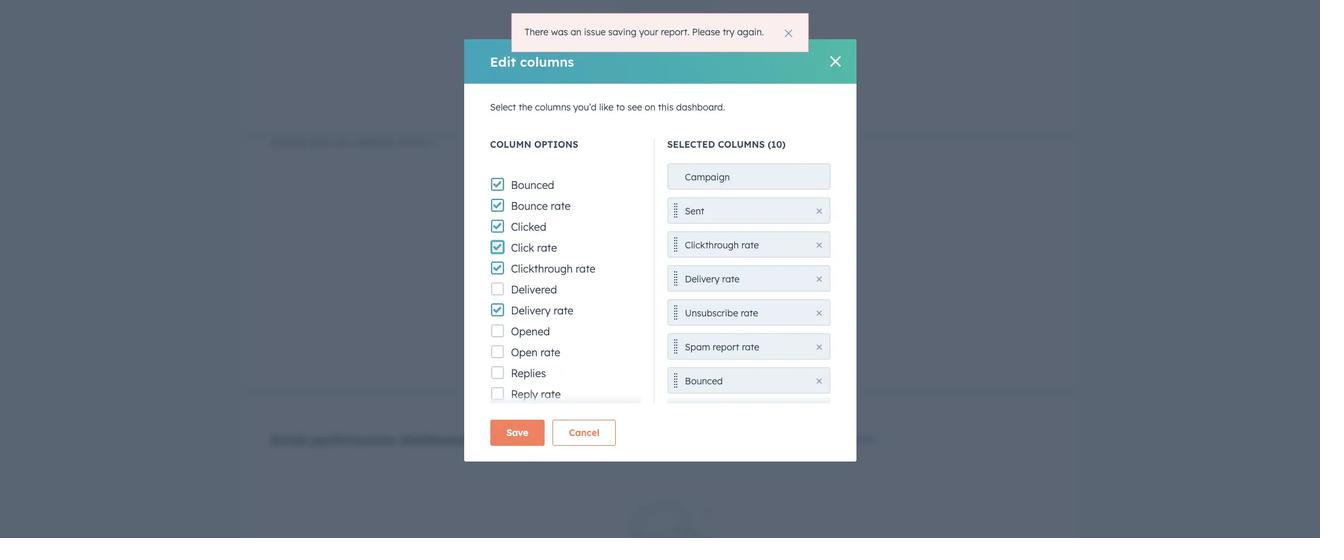 Task type: vqa. For each thing, say whether or not it's contained in the screenshot.
the bottommost navigation
no



Task type: locate. For each thing, give the bounding box(es) containing it.
performance
[[311, 132, 396, 148], [311, 432, 396, 448]]

0 vertical spatial show
[[677, 42, 703, 55]]

0 vertical spatial email
[[270, 132, 307, 148]]

please
[[692, 26, 720, 38]]

performance for dashboard
[[311, 432, 396, 448]]

0 vertical spatial bounced
[[511, 179, 555, 192]]

email for email performance chart
[[270, 132, 307, 148]]

chart
[[400, 132, 435, 148]]

1 vertical spatial to
[[616, 101, 625, 113]]

0 horizontal spatial bounced
[[511, 179, 555, 192]]

1 vertical spatial delivery
[[511, 304, 551, 317]]

to right like
[[616, 101, 625, 113]]

there was an issue saving your report. please try again.
[[525, 26, 764, 38]]

to down the report.
[[664, 42, 674, 55]]

0 horizontal spatial clickthrough
[[511, 262, 573, 275]]

selected
[[668, 139, 715, 150]]

0 horizontal spatial clickthrough rate
[[511, 262, 596, 275]]

bounced down spam
[[685, 375, 723, 387]]

show
[[677, 42, 703, 55], [676, 346, 701, 359]]

replies
[[511, 367, 546, 380]]

sent
[[685, 205, 705, 217]]

1 horizontal spatial clickthrough rate
[[685, 239, 759, 251]]

clickthrough down sent
[[685, 239, 739, 251]]

manage
[[800, 433, 837, 445]]

rate
[[551, 199, 571, 213], [742, 239, 759, 251], [537, 241, 557, 254], [576, 262, 596, 275], [722, 273, 740, 285], [554, 304, 574, 317], [741, 307, 758, 319], [742, 341, 760, 353], [541, 346, 561, 359], [541, 388, 561, 401]]

campaign
[[685, 171, 730, 183]]

no data to show
[[621, 42, 703, 55], [619, 346, 701, 359]]

1 email from the top
[[270, 132, 307, 148]]

email
[[270, 132, 307, 148], [270, 432, 307, 448]]

2 email from the top
[[270, 432, 307, 448]]

your
[[639, 26, 659, 38]]

1 vertical spatial show
[[676, 346, 701, 359]]

see
[[628, 101, 642, 113]]

bounce
[[511, 199, 548, 213]]

show left report
[[676, 346, 701, 359]]

group
[[647, 429, 776, 450]]

manage columns button
[[787, 431, 878, 448]]

close image inside there was an issue saving your report. please try again. alert
[[785, 29, 793, 37]]

reply
[[511, 388, 538, 401]]

0 vertical spatial close image
[[817, 209, 822, 214]]

delivery up "opened"
[[511, 304, 551, 317]]

clickthrough rate up 'delivered'
[[511, 262, 596, 275]]

close image
[[817, 209, 822, 214], [817, 345, 822, 350], [817, 379, 822, 384]]

1 horizontal spatial clickthrough
[[685, 239, 739, 251]]

clicked
[[511, 220, 547, 234]]

dashboard
[[400, 432, 471, 448]]

columns left (10)
[[718, 139, 765, 150]]

data left spam
[[637, 346, 660, 359]]

3 close image from the top
[[817, 379, 822, 384]]

1 vertical spatial bounced
[[685, 375, 723, 387]]

clickthrough
[[685, 239, 739, 251], [511, 262, 573, 275]]

issue
[[584, 26, 606, 38]]

2 performance from the top
[[311, 432, 396, 448]]

to left spam
[[663, 346, 673, 359]]

there
[[525, 26, 549, 38]]

1 performance from the top
[[311, 132, 396, 148]]

close image for bounced
[[817, 379, 822, 384]]

0 horizontal spatial delivery rate
[[511, 304, 574, 317]]

columns inside "button"
[[840, 433, 878, 445]]

the
[[519, 101, 533, 113]]

columns for manage columns
[[840, 433, 878, 445]]

data down your
[[638, 42, 661, 55]]

2 vertical spatial close image
[[817, 379, 822, 384]]

reply rate
[[511, 388, 561, 401]]

0 vertical spatial no
[[621, 42, 635, 55]]

save
[[507, 427, 529, 439]]

open
[[511, 346, 538, 359]]

open rate
[[511, 346, 561, 359]]

1 close image from the top
[[817, 209, 822, 214]]

no
[[621, 42, 635, 55], [619, 346, 634, 359]]

clickthrough rate
[[685, 239, 759, 251], [511, 262, 596, 275]]

close image
[[785, 29, 793, 37], [830, 56, 841, 67], [817, 243, 822, 248], [817, 277, 822, 282], [817, 311, 822, 316]]

1 vertical spatial close image
[[817, 345, 822, 350]]

bounced up bounce
[[511, 179, 555, 192]]

bounce rate
[[511, 199, 571, 213]]

an
[[571, 26, 582, 38]]

columns down there
[[520, 53, 574, 70]]

1 vertical spatial email
[[270, 432, 307, 448]]

delivery rate down 'delivered'
[[511, 304, 574, 317]]

delivery up unsubscribe
[[685, 273, 720, 285]]

show down the report.
[[677, 42, 703, 55]]

1 horizontal spatial bounced
[[685, 375, 723, 387]]

1 vertical spatial no data to show
[[619, 346, 701, 359]]

to
[[664, 42, 674, 55], [616, 101, 625, 113], [663, 346, 673, 359]]

delivery
[[685, 273, 720, 285], [511, 304, 551, 317]]

delivery rate
[[685, 273, 740, 285], [511, 304, 574, 317]]

delivery rate up unsubscribe
[[685, 273, 740, 285]]

0 vertical spatial performance
[[311, 132, 396, 148]]

columns right manage
[[840, 433, 878, 445]]

save button
[[490, 420, 545, 446]]

close image for unsubscribe rate
[[817, 311, 822, 316]]

on
[[645, 101, 656, 113]]

no data to show down your
[[621, 42, 703, 55]]

clickthrough up 'delivered'
[[511, 262, 573, 275]]

bounced
[[511, 179, 555, 192], [685, 375, 723, 387]]

clickthrough rate down sent
[[685, 239, 759, 251]]

no data to show down unsubscribe
[[619, 346, 701, 359]]

close image for spam report rate
[[817, 345, 822, 350]]

0 vertical spatial clickthrough rate
[[685, 239, 759, 251]]

1 vertical spatial data
[[637, 346, 660, 359]]

close image for there was an issue saving your report. please try again.
[[785, 29, 793, 37]]

0 vertical spatial delivery rate
[[685, 273, 740, 285]]

2 close image from the top
[[817, 345, 822, 350]]

cancel
[[569, 427, 600, 439]]

click rate
[[511, 241, 557, 254]]

0 vertical spatial delivery
[[685, 273, 720, 285]]

edit columns dialog
[[464, 39, 857, 509]]

None button
[[647, 429, 712, 450], [712, 429, 776, 450], [647, 429, 712, 450], [712, 429, 776, 450]]

columns
[[520, 53, 574, 70], [535, 101, 571, 113], [718, 139, 765, 150], [840, 433, 878, 445]]

1 vertical spatial performance
[[311, 432, 396, 448]]

data
[[638, 42, 661, 55], [637, 346, 660, 359]]

unsubscribe
[[685, 307, 738, 319]]

1 horizontal spatial delivery rate
[[685, 273, 740, 285]]



Task type: describe. For each thing, give the bounding box(es) containing it.
columns for selected columns (10)
[[718, 139, 765, 150]]

0 vertical spatial clickthrough
[[685, 239, 739, 251]]

email for email performance dashboard
[[270, 432, 307, 448]]

columns right the
[[535, 101, 571, 113]]

select the columns you'd like to see on this dashboard.
[[490, 101, 725, 113]]

options
[[534, 139, 579, 150]]

report
[[713, 341, 740, 353]]

(10)
[[768, 139, 786, 150]]

you'd
[[574, 101, 597, 113]]

select
[[490, 101, 516, 113]]

1 horizontal spatial delivery
[[685, 273, 720, 285]]

close image for delivery rate
[[817, 277, 822, 282]]

email performance dashboard
[[270, 432, 471, 448]]

dashboard.
[[676, 101, 725, 113]]

try
[[723, 26, 735, 38]]

selected columns (10)
[[668, 139, 786, 150]]

1 vertical spatial clickthrough
[[511, 262, 573, 275]]

1 vertical spatial no
[[619, 346, 634, 359]]

close image for clickthrough rate
[[817, 243, 822, 248]]

report.
[[661, 26, 690, 38]]

there was an issue saving your report. please try again. alert
[[511, 13, 809, 52]]

cancel button
[[553, 420, 616, 446]]

spam
[[685, 341, 710, 353]]

email performance chart
[[270, 132, 435, 148]]

0 vertical spatial no data to show
[[621, 42, 703, 55]]

manage columns
[[800, 433, 878, 445]]

0 vertical spatial data
[[638, 42, 661, 55]]

opened
[[511, 325, 550, 338]]

columns for edit columns
[[520, 53, 574, 70]]

saving
[[609, 26, 637, 38]]

like
[[599, 101, 614, 113]]

click
[[511, 241, 534, 254]]

edit columns
[[490, 53, 574, 70]]

0 vertical spatial to
[[664, 42, 674, 55]]

unsubscribe rate
[[685, 307, 758, 319]]

column
[[490, 139, 532, 150]]

column options
[[490, 139, 579, 150]]

1 vertical spatial delivery rate
[[511, 304, 574, 317]]

again.
[[737, 26, 764, 38]]

this
[[658, 101, 674, 113]]

performance for chart
[[311, 132, 396, 148]]

was
[[551, 26, 568, 38]]

to inside edit columns 'dialog'
[[616, 101, 625, 113]]

1 vertical spatial clickthrough rate
[[511, 262, 596, 275]]

spam report rate
[[685, 341, 760, 353]]

close image for sent
[[817, 209, 822, 214]]

delivered
[[511, 283, 557, 296]]

0 horizontal spatial delivery
[[511, 304, 551, 317]]

2 vertical spatial to
[[663, 346, 673, 359]]

edit
[[490, 53, 516, 70]]



